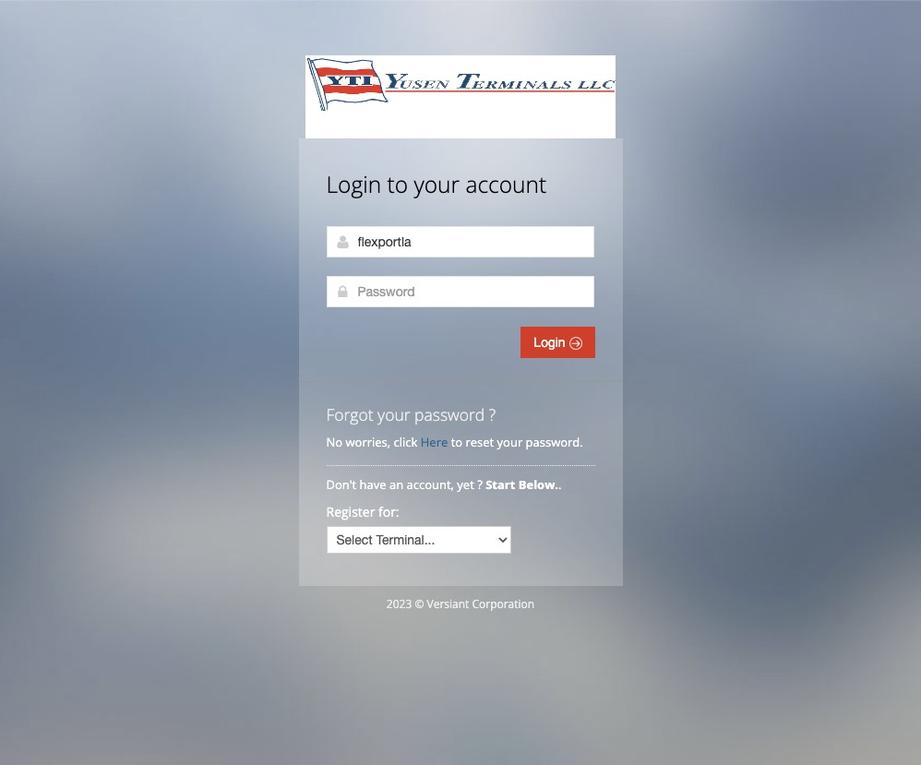 Task type: locate. For each thing, give the bounding box(es) containing it.
to
[[387, 169, 408, 199], [451, 434, 463, 451]]

0 horizontal spatial ?
[[477, 476, 483, 493]]

0 horizontal spatial login
[[326, 169, 381, 199]]

1 horizontal spatial your
[[414, 169, 460, 199]]

1 horizontal spatial to
[[451, 434, 463, 451]]

reset
[[466, 434, 494, 451]]

your up the username text box
[[414, 169, 460, 199]]

2023 © versiant corporation
[[387, 596, 535, 612]]

password.
[[526, 434, 583, 451]]

0 vertical spatial your
[[414, 169, 460, 199]]

below.
[[519, 476, 559, 493]]

©
[[415, 596, 424, 612]]

click
[[394, 434, 418, 451]]

1 vertical spatial to
[[451, 434, 463, 451]]

to up the username text box
[[387, 169, 408, 199]]

register
[[326, 503, 375, 521]]

1 horizontal spatial login
[[534, 335, 569, 350]]

login inside button
[[534, 335, 569, 350]]

your up click
[[378, 403, 410, 426]]

2023
[[387, 596, 412, 612]]

login
[[326, 169, 381, 199], [534, 335, 569, 350]]

user image
[[336, 235, 350, 249]]

2 horizontal spatial your
[[497, 434, 523, 451]]

1 horizontal spatial ?
[[489, 403, 496, 426]]

2 vertical spatial your
[[497, 434, 523, 451]]

your right "reset"
[[497, 434, 523, 451]]

0 horizontal spatial to
[[387, 169, 408, 199]]

to right here
[[451, 434, 463, 451]]

start
[[486, 476, 516, 493]]

0 vertical spatial login
[[326, 169, 381, 199]]

0 vertical spatial ?
[[489, 403, 496, 426]]

?
[[489, 403, 496, 426], [477, 476, 483, 493]]

? up "reset"
[[489, 403, 496, 426]]

an
[[390, 476, 404, 493]]

? right yet on the bottom of the page
[[477, 476, 483, 493]]

your
[[414, 169, 460, 199], [378, 403, 410, 426], [497, 434, 523, 451]]

0 horizontal spatial your
[[378, 403, 410, 426]]

register for:
[[326, 503, 399, 521]]

1 vertical spatial login
[[534, 335, 569, 350]]



Task type: describe. For each thing, give the bounding box(es) containing it.
swapright image
[[569, 337, 582, 350]]

? inside forgot your password ? no worries, click here to reset your password.
[[489, 403, 496, 426]]

here link
[[421, 434, 448, 451]]

versiant
[[427, 596, 469, 612]]

account,
[[407, 476, 454, 493]]

1 vertical spatial ?
[[477, 476, 483, 493]]

0 vertical spatial to
[[387, 169, 408, 199]]

have
[[360, 476, 386, 493]]

worries,
[[346, 434, 391, 451]]

for:
[[379, 503, 399, 521]]

don't have an account, yet ? start below. .
[[326, 476, 565, 493]]

corporation
[[472, 596, 535, 612]]

password
[[415, 403, 485, 426]]

here
[[421, 434, 448, 451]]

lock image
[[336, 284, 350, 299]]

account
[[466, 169, 547, 199]]

forgot
[[326, 403, 374, 426]]

to inside forgot your password ? no worries, click here to reset your password.
[[451, 434, 463, 451]]

login for login
[[534, 335, 569, 350]]

1 vertical spatial your
[[378, 403, 410, 426]]

login button
[[521, 327, 595, 358]]

forgot your password ? no worries, click here to reset your password.
[[326, 403, 583, 451]]

no
[[326, 434, 343, 451]]

don't
[[326, 476, 357, 493]]

login for login to your account
[[326, 169, 381, 199]]

.
[[559, 476, 562, 493]]

yet
[[457, 476, 474, 493]]

Password password field
[[326, 276, 594, 307]]

Username text field
[[326, 226, 594, 258]]

login to your account
[[326, 169, 547, 199]]



Task type: vqa. For each thing, say whether or not it's contained in the screenshot.
"account,"
yes



